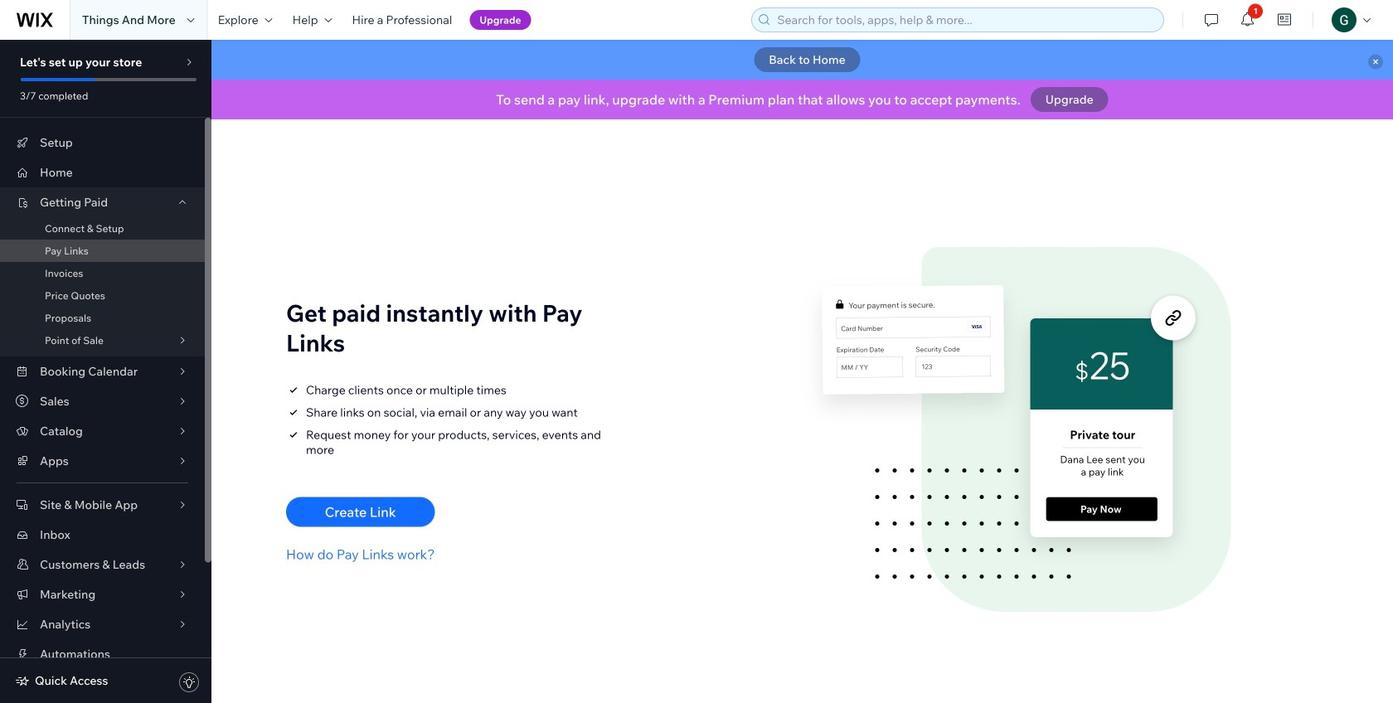Task type: locate. For each thing, give the bounding box(es) containing it.
alert
[[211, 40, 1393, 80]]



Task type: describe. For each thing, give the bounding box(es) containing it.
sidebar element
[[0, 40, 211, 703]]

Search for tools, apps, help & more... field
[[772, 8, 1159, 32]]



Task type: vqa. For each thing, say whether or not it's contained in the screenshot.
Search for tools, apps, help & more... field
yes



